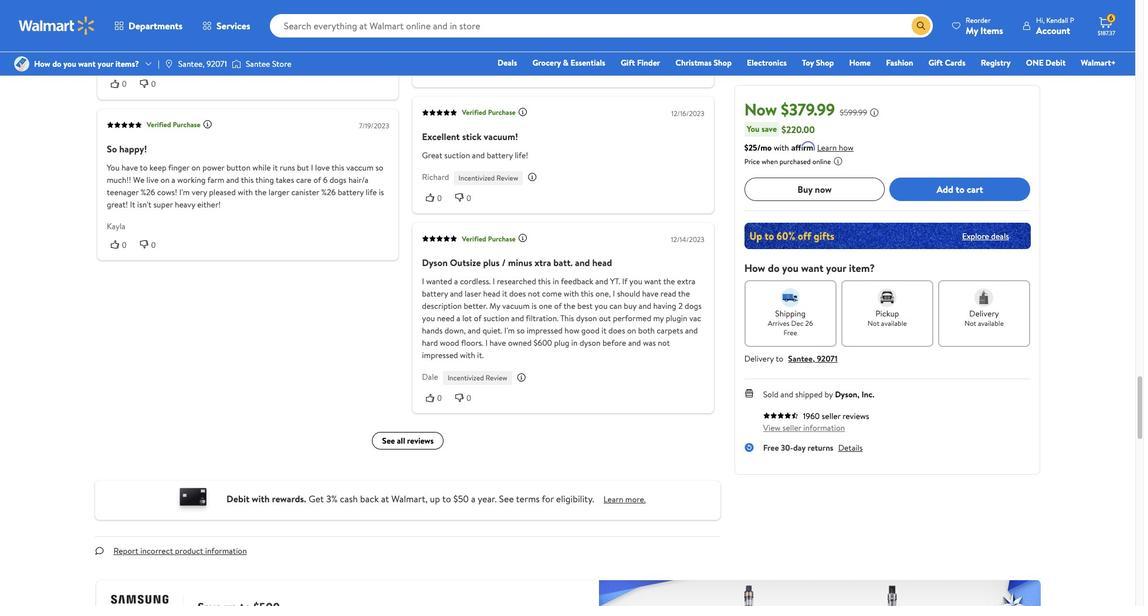 Task type: locate. For each thing, give the bounding box(es) containing it.
0 vertical spatial vacuum
[[571, 1, 598, 13]]

1 horizontal spatial does
[[609, 325, 625, 337]]

great.
[[180, 26, 200, 37]]

1 shop from the left
[[714, 57, 732, 69]]

fashion
[[887, 57, 914, 69]]

1 verified purchase information image from the top
[[518, 108, 527, 117]]

1 vertical spatial need
[[437, 313, 454, 325]]

incentivized down floors.
[[448, 374, 484, 384]]

0 button down "smaller" at the left of page
[[451, 66, 480, 78]]

free inside shipping arrives dec 26 free
[[784, 328, 798, 338]]

0 vertical spatial not
[[528, 289, 540, 300]]

0 horizontal spatial i'm
[[179, 187, 190, 198]]

my up perfectly.
[[646, 0, 656, 0]]

quiet.
[[482, 325, 502, 337]]

0 vertical spatial hard
[[261, 13, 277, 25]]

1 %26 from the left
[[140, 187, 155, 198]]

impressed
[[527, 325, 563, 337], [422, 350, 458, 362]]

0 horizontal spatial hard
[[261, 13, 277, 25]]

intent image for pickup image
[[879, 289, 897, 308]]

how inside i wanted a cordless. i researched this in feedback and yt. if you want the extra battery and laser head it does not come with this one, i should have read the description better.   my vacuum is one of the best you can buy and having 2 dogs you need a lot of suction and filtration. this dyson out performed my plugin vac hands down, and quiet. i'm so impressed how good it does on both carpets and hard wood floors.  i have owned $600 plug in dyson before and was not impressed with it.
[[565, 325, 579, 337]]

0 vertical spatial i'm
[[279, 0, 289, 0]]

on down performed
[[627, 325, 636, 337]]

for up perfectly.
[[633, 0, 644, 0]]

0 vertical spatial incentivized review information image
[[528, 173, 537, 182]]

small up others
[[587, 13, 605, 25]]

on inside just spectacular!  the outsize head is enormous - i'm going to estimate it reduces my cleaning time by ~40%.  it's a huge difference.  fantastic cleaning even on eco low battery use mode (have all hard floors).  the small upholstery cleaning head works great.  literally has 4x plus the dirt bin capacity that my old shark had.  and it is much quieter.
[[125, 13, 134, 25]]

services
[[217, 19, 250, 32]]

of down love
[[313, 174, 321, 186]]

$25/mo
[[745, 142, 773, 154]]

0 horizontal spatial not
[[868, 319, 880, 329]]

walmart,
[[392, 493, 428, 506]]

0 horizontal spatial all
[[251, 13, 259, 25]]

christmas shop
[[676, 57, 732, 69]]

1 horizontal spatial reviews
[[843, 411, 870, 423]]

this up the best
[[581, 289, 594, 300]]

1 horizontal spatial great
[[659, 1, 679, 13]]

0 horizontal spatial you
[[107, 162, 119, 174]]

battery down wanted
[[422, 289, 448, 300]]

kendall
[[1047, 15, 1069, 25]]

one debit
[[1027, 57, 1066, 69]]

0 vertical spatial 92071
[[207, 58, 227, 70]]

1 vertical spatial learn
[[604, 494, 624, 506]]

hard inside i wanted a cordless. i researched this in feedback and yt. if you want the extra battery and laser head it does not come with this one, i should have read the description better.   my vacuum is one of the best you can buy and having 2 dogs you need a lot of suction and filtration. this dyson out performed my plugin vac hands down, and quiet. i'm so impressed how good it does on both carpets and hard wood floors.  i have owned $600 plug in dyson before and was not impressed with it.
[[422, 338, 438, 350]]

delivery to santee, 92071
[[745, 353, 838, 365]]

need up worth
[[641, 13, 659, 25]]

one debit card image
[[170, 486, 217, 516]]

1 vertical spatial dyson
[[580, 338, 601, 350]]

0 vertical spatial in
[[553, 276, 559, 288]]

of inside you have to keep finger on power button while it runs but i love this vaccum so much!! we live on a working farm and this thing takes care of 6 dogs hair/a teenager %26 cows! i'm very pleased with the larger canister %26 battery life is great! it isn't super heavy either!
[[313, 174, 321, 186]]

1 not from the left
[[868, 319, 880, 329]]

1 vertical spatial 92071
[[818, 353, 838, 365]]

it inside what an amazing vacuum. i needed bigger version of dyson for my house. i have mixed carpet and hardwood floor and this vacuum works perfectly.  great size, perfect suction and maneuver. if your house is small you don't need this vacuum go with the smaller version it os heavier than others bit well worth it.
[[519, 26, 524, 37]]

all inside just spectacular!  the outsize head is enormous - i'm going to estimate it reduces my cleaning time by ~40%.  it's a huge difference.  fantastic cleaning even on eco low battery use mode (have all hard floors).  the small upholstery cleaning head works great.  literally has 4x plus the dirt bin capacity that my old shark had.  and it is much quieter.
[[251, 13, 259, 25]]

hair/a
[[348, 174, 368, 186]]

learn inside button
[[818, 142, 838, 154]]

2 %26 from the left
[[321, 187, 336, 198]]

delivery for not
[[970, 308, 1000, 320]]

your up heavier at the top
[[538, 13, 554, 25]]

impressed up $600
[[527, 325, 563, 337]]

my
[[966, 24, 979, 37], [489, 301, 500, 313]]

bigger
[[547, 0, 570, 0]]

eco
[[136, 13, 150, 25]]

0 horizontal spatial how
[[34, 58, 50, 70]]

1 horizontal spatial see
[[499, 493, 514, 506]]

thing
[[255, 174, 274, 186]]

not inside pickup not available
[[868, 319, 880, 329]]

save
[[762, 123, 778, 135]]

one
[[1027, 57, 1044, 69]]

a right wanted
[[454, 276, 458, 288]]

0 horizontal spatial delivery
[[745, 353, 775, 365]]

plus inside just spectacular!  the outsize head is enormous - i'm going to estimate it reduces my cleaning time by ~40%.  it's a huge difference.  fantastic cleaning even on eco low battery use mode (have all hard floors).  the small upholstery cleaning head works great.  literally has 4x plus the dirt bin capacity that my old shark had.  and it is much quieter.
[[257, 26, 271, 37]]

version up house
[[572, 0, 597, 0]]

a right it's at the left top of page
[[245, 1, 249, 13]]

not down intent image for pickup
[[868, 319, 880, 329]]

1 horizontal spatial dogs
[[685, 301, 702, 313]]

lot
[[462, 313, 472, 325]]

you left save
[[747, 123, 760, 135]]

learn up online
[[818, 142, 838, 154]]

verified purchase for outsize
[[462, 234, 516, 244]]

 image left santee
[[232, 58, 241, 70]]

debit right one
[[1046, 57, 1066, 69]]

0 horizontal spatial do
[[52, 58, 61, 70]]

you up intent image for shipping
[[783, 261, 799, 276]]

your left item? on the top right of page
[[827, 261, 847, 276]]

free left 30-
[[764, 443, 780, 454]]

1 horizontal spatial by
[[825, 389, 834, 401]]

incentivized review information image for plus
[[517, 374, 526, 383]]

incentivized review down great suction and battery life!
[[458, 173, 518, 183]]

heavy
[[175, 199, 195, 211]]

online
[[813, 157, 832, 167]]

0 vertical spatial does
[[509, 289, 526, 300]]

1 horizontal spatial small
[[587, 13, 605, 25]]

available inside pickup not available
[[882, 319, 908, 329]]

1 vertical spatial review
[[486, 374, 507, 384]]

1 horizontal spatial information
[[804, 423, 846, 434]]

intent image for shipping image
[[782, 289, 801, 308]]

see up at
[[382, 436, 395, 448]]

suction inside what an amazing vacuum. i needed bigger version of dyson for my house. i have mixed carpet and hardwood floor and this vacuum works perfectly.  great size, perfect suction and maneuver. if your house is small you don't need this vacuum go with the smaller version it os heavier than others bit well worth it.
[[450, 13, 476, 25]]

not for pickup
[[868, 319, 880, 329]]

0 horizontal spatial  image
[[164, 59, 174, 69]]

available for delivery
[[979, 319, 1005, 329]]

1 horizontal spatial want
[[644, 276, 662, 288]]

0 horizontal spatial the
[[168, 0, 181, 0]]

6 down love
[[323, 174, 327, 186]]

1 horizontal spatial works
[[600, 1, 621, 13]]

shop for christmas shop
[[714, 57, 732, 69]]

2 available from the left
[[979, 319, 1005, 329]]

dogs
[[329, 174, 346, 186], [685, 301, 702, 313]]

excellent
[[422, 130, 460, 143]]

i'm up the owned
[[504, 325, 515, 337]]

verified up outsize
[[462, 234, 486, 244]]

dyson outsize plus / minus xtra batt. and head
[[422, 257, 612, 270]]

1 vertical spatial works
[[157, 26, 178, 37]]

reduces
[[107, 1, 134, 13]]

1 gift from the left
[[621, 57, 635, 69]]

1 horizontal spatial free
[[784, 328, 798, 338]]

$50
[[454, 493, 469, 506]]

need
[[641, 13, 659, 25], [437, 313, 454, 325]]

0 horizontal spatial available
[[882, 319, 908, 329]]

learn for learn how
[[818, 142, 838, 154]]

1 available from the left
[[882, 319, 908, 329]]

verified for stick
[[462, 108, 486, 118]]

rewards.
[[272, 493, 306, 506]]

you up hands
[[422, 313, 435, 325]]

verified purchase information image for plus
[[518, 234, 527, 244]]

year.
[[478, 493, 497, 506]]

much!!
[[107, 174, 131, 186]]

have up we at the top left
[[121, 162, 138, 174]]

available for pickup
[[882, 319, 908, 329]]

to inside you have to keep finger on power button while it runs but i love this vaccum so much!! we live on a working farm and this thing takes care of 6 dogs hair/a teenager %26 cows! i'm very pleased with the larger canister %26 battery life is great! it isn't super heavy either!
[[140, 162, 147, 174]]

0 horizontal spatial vacuum
[[502, 301, 530, 313]]

purchased
[[780, 157, 812, 167]]

2 verified purchase information image from the top
[[518, 234, 527, 244]]

information inside button
[[205, 546, 247, 558]]

on left eco
[[125, 13, 134, 25]]

affirm image
[[792, 141, 816, 151]]

incentivized review for vacuum!
[[458, 173, 518, 183]]

1 horizontal spatial do
[[769, 261, 780, 276]]

0 horizontal spatial not
[[528, 289, 540, 300]]

0 button down |
[[136, 78, 165, 90]]

laser
[[465, 289, 481, 300]]

my inside what an amazing vacuum. i needed bigger version of dyson for my house. i have mixed carpet and hardwood floor and this vacuum works perfectly.  great size, perfect suction and maneuver. if your house is small you don't need this vacuum go with the smaller version it os heavier than others bit well worth it.
[[646, 0, 656, 0]]

battery down hair/a at the left top of page
[[338, 187, 364, 198]]

version down maneuver. at the top of page
[[491, 26, 517, 37]]

0 horizontal spatial your
[[98, 58, 113, 70]]

small up capacity
[[320, 13, 338, 25]]

delivery down intent image for delivery
[[970, 308, 1000, 320]]

0 for 0 button underneath |
[[151, 80, 156, 89]]

dec
[[792, 319, 804, 329]]

electronics link
[[742, 56, 792, 69]]

2 vertical spatial vacuum
[[502, 301, 530, 313]]

enormous
[[236, 0, 271, 0]]

battery inside you have to keep finger on power button while it runs but i love this vaccum so much!! we live on a working farm and this thing takes care of 6 dogs hair/a teenager %26 cows! i'm very pleased with the larger canister %26 battery life is great! it isn't super heavy either!
[[338, 187, 364, 198]]

arrives
[[769, 319, 790, 329]]

plug
[[554, 338, 569, 350]]

the
[[168, 0, 181, 0], [306, 13, 318, 25]]

description
[[422, 301, 462, 313]]

capacity
[[314, 26, 344, 37]]

mixed
[[422, 1, 443, 13]]

suction inside i wanted a cordless. i researched this in feedback and yt. if you want the extra battery and laser head it does not come with this one, i should have read the description better.   my vacuum is one of the best you can buy and having 2 dogs you need a lot of suction and filtration. this dyson out performed my plugin vac hands down, and quiet. i'm so impressed how good it does on both carpets and hard wood floors.  i have owned $600 plug in dyson before and was not impressed with it.
[[483, 313, 509, 325]]

1 vertical spatial verified purchase information image
[[518, 234, 527, 244]]

hands
[[422, 325, 443, 337]]

is
[[229, 0, 234, 0], [579, 13, 585, 25], [168, 38, 173, 50], [379, 187, 384, 198], [532, 301, 537, 313]]

how up legal information icon
[[840, 142, 854, 154]]

1 small from the left
[[320, 13, 338, 25]]

review down life!
[[497, 173, 518, 183]]

before
[[603, 338, 626, 350]]

0 horizontal spatial for
[[542, 493, 554, 506]]

 image for santee, 92071
[[164, 59, 174, 69]]

vacuum inside i wanted a cordless. i researched this in feedback and yt. if you want the extra battery and laser head it does not come with this one, i should have read the description better.   my vacuum is one of the best you can buy and having 2 dogs you need a lot of suction and filtration. this dyson out performed my plugin vac hands down, and quiet. i'm so impressed how good it does on both carpets and hard wood floors.  i have owned $600 plug in dyson before and was not impressed with it.
[[502, 301, 530, 313]]

2 shop from the left
[[816, 57, 834, 69]]

if inside i wanted a cordless. i researched this in feedback and yt. if you want the extra battery and laser head it does not come with this one, i should have read the description better.   my vacuum is one of the best you can buy and having 2 dogs you need a lot of suction and filtration. this dyson out performed my plugin vac hands down, and quiet. i'm so impressed how good it does on both carpets and hard wood floors.  i have owned $600 plug in dyson before and was not impressed with it.
[[622, 276, 628, 288]]

1 vertical spatial by
[[825, 389, 834, 401]]

if down "floor"
[[531, 13, 537, 25]]

1 horizontal spatial not
[[658, 338, 670, 350]]

how for how do you want your item?
[[745, 261, 766, 276]]

intent image for delivery image
[[976, 289, 994, 308]]

walmart+
[[1081, 57, 1117, 69]]

vacuum.
[[484, 0, 513, 0]]

0 vertical spatial so
[[375, 162, 383, 174]]

with right pleased
[[238, 187, 253, 198]]

purchase for outsize
[[488, 234, 516, 244]]

delivery inside 'delivery not available'
[[970, 308, 1000, 320]]

cleaning up the low
[[149, 1, 179, 13]]

grocery & essentials link
[[527, 56, 611, 69]]

my inside reorder my items
[[966, 24, 979, 37]]

walmart+ link
[[1076, 56, 1122, 69]]

0 button
[[422, 66, 451, 78], [451, 66, 480, 78], [107, 78, 136, 90], [136, 78, 165, 90], [422, 193, 451, 205], [451, 193, 480, 205], [107, 240, 136, 252], [136, 240, 165, 252], [422, 393, 451, 405], [451, 393, 480, 405]]

going
[[291, 0, 311, 0]]

having
[[653, 301, 676, 313]]

purchase for happy!
[[173, 120, 200, 130]]

you inside you have to keep finger on power button while it runs but i love this vaccum so much!! we live on a working farm and this thing takes care of 6 dogs hair/a teenager %26 cows! i'm very pleased with the larger canister %26 battery life is great! it isn't super heavy either!
[[107, 162, 119, 174]]

2 not from the left
[[965, 319, 977, 329]]

92071 up sold and shipped by dyson, inc.
[[818, 353, 838, 365]]

in up come
[[553, 276, 559, 288]]

works inside just spectacular!  the outsize head is enormous - i'm going to estimate it reduces my cleaning time by ~40%.  it's a huge difference.  fantastic cleaning even on eco low battery use mode (have all hard floors).  the small upholstery cleaning head works great.  literally has 4x plus the dirt bin capacity that my old shark had.  and it is much quieter.
[[157, 26, 178, 37]]

 image
[[14, 56, 29, 72]]

information up returns
[[804, 423, 846, 434]]

more.
[[626, 494, 646, 506]]

0 vertical spatial your
[[538, 13, 554, 25]]

incentivized review information image
[[528, 173, 537, 182], [517, 374, 526, 383]]

see all reviews
[[382, 436, 434, 448]]

not for delivery
[[965, 319, 977, 329]]

shipping
[[776, 308, 806, 320]]

pickup
[[876, 308, 900, 320]]

4.4276 stars out of 5, based on 1960 seller reviews element
[[764, 413, 799, 420]]

0 vertical spatial review
[[497, 173, 518, 183]]

my down spectacular!
[[136, 1, 147, 13]]

mode
[[208, 13, 228, 25]]

1 vertical spatial incentivized review information image
[[517, 374, 526, 383]]

home
[[850, 57, 871, 69]]

0 for 0 button below great suction and battery life!
[[466, 194, 471, 203]]

cleaning
[[149, 1, 179, 13], [350, 1, 379, 13], [107, 26, 136, 37]]

not down carpets
[[658, 338, 670, 350]]

items?
[[115, 58, 139, 70]]

incentivized review
[[458, 173, 518, 183], [448, 374, 507, 384]]

2 vertical spatial i'm
[[504, 325, 515, 337]]

deals
[[992, 230, 1010, 242]]

0 horizontal spatial small
[[320, 13, 338, 25]]

0 vertical spatial how
[[34, 58, 50, 70]]

floors).
[[279, 13, 304, 25]]

explore deals link
[[958, 226, 1015, 247]]

one debit card  debit with rewards. get 3% cash back at walmart, up to $50 a year. see terms for eligibility. learn more. element
[[604, 494, 646, 507]]

a down the 'finger'
[[171, 174, 175, 186]]

2 gift from the left
[[929, 57, 943, 69]]

0 down 'richard'
[[437, 194, 442, 203]]

battery down time
[[166, 13, 192, 25]]

verified purchase up vacuum!
[[462, 108, 516, 118]]

worth
[[633, 26, 654, 37]]

of up 'walmart site-wide' search field
[[599, 0, 607, 0]]

is up it's at the left top of page
[[229, 0, 234, 0]]

(have
[[230, 13, 249, 25]]

0 for 0 button under "smaller" at the left of page
[[466, 67, 471, 77]]

researched
[[497, 276, 536, 288]]

use
[[194, 13, 206, 25]]

a left lot
[[456, 313, 460, 325]]

walmart image
[[19, 16, 95, 35]]

i right but
[[311, 162, 313, 174]]

not inside 'delivery not available'
[[965, 319, 977, 329]]

cleaning up upholstery
[[350, 1, 379, 13]]

1 horizontal spatial need
[[641, 13, 659, 25]]

you inside the you save $220.00
[[747, 123, 760, 135]]

0 vertical spatial great
[[659, 1, 679, 13]]

0 vertical spatial santee,
[[178, 58, 205, 70]]

how do you want your item?
[[745, 261, 876, 276]]

2 vertical spatial verified purchase
[[462, 234, 516, 244]]

incentivized review information image down the owned
[[517, 374, 526, 383]]

dyson inside what an amazing vacuum. i needed bigger version of dyson for my house. i have mixed carpet and hardwood floor and this vacuum works perfectly.  great size, perfect suction and maneuver. if your house is small you don't need this vacuum go with the smaller version it os heavier than others bit well worth it.
[[609, 0, 632, 0]]

evanaa
[[422, 47, 448, 59]]

verified purchase left verified purchase information image
[[146, 120, 200, 130]]

0 down great suction and battery life!
[[466, 194, 471, 203]]

i'm inside i wanted a cordless. i researched this in feedback and yt. if you want the extra battery and laser head it does not come with this one, i should have read the description better.   my vacuum is one of the best you can buy and having 2 dogs you need a lot of suction and filtration. this dyson out performed my plugin vac hands down, and quiet. i'm so impressed how good it does on both carpets and hard wood floors.  i have owned $600 plug in dyson before and was not impressed with it.
[[504, 325, 515, 337]]

takes
[[276, 174, 294, 186]]

i right the cordless.
[[493, 276, 495, 288]]

1 vertical spatial free
[[764, 443, 780, 454]]

of inside what an amazing vacuum. i needed bigger version of dyson for my house. i have mixed carpet and hardwood floor and this vacuum works perfectly.  great size, perfect suction and maneuver. if your house is small you don't need this vacuum go with the smaller version it os heavier than others bit well worth it.
[[599, 0, 607, 0]]

purchase for stick
[[488, 108, 516, 118]]

suction up quiet.
[[483, 313, 509, 325]]

returns
[[808, 443, 834, 454]]

does up before
[[609, 325, 625, 337]]

and up floors.
[[468, 325, 481, 337]]

1 horizontal spatial dyson
[[609, 0, 632, 0]]

available
[[882, 319, 908, 329], [979, 319, 1005, 329]]

1 vertical spatial reviews
[[407, 436, 434, 448]]

impressed down wood
[[422, 350, 458, 362]]

0 horizontal spatial 92071
[[207, 58, 227, 70]]

is inside i wanted a cordless. i researched this in feedback and yt. if you want the extra battery and laser head it does not come with this one, i should have read the description better.   my vacuum is one of the best you can buy and having 2 dogs you need a lot of suction and filtration. this dyson out performed my plugin vac hands down, and quiet. i'm so impressed how good it does on both carpets and hard wood floors.  i have owned $600 plug in dyson before and was not impressed with it.
[[532, 301, 537, 313]]

i'm inside just spectacular!  the outsize head is enormous - i'm going to estimate it reduces my cleaning time by ~40%.  it's a huge difference.  fantastic cleaning even on eco low battery use mode (have all hard floors).  the small upholstery cleaning head works great.  literally has 4x plus the dirt bin capacity that my old shark had.  and it is much quieter.
[[279, 0, 289, 0]]

smaller
[[464, 26, 489, 37]]

1 vertical spatial purchase
[[173, 120, 200, 130]]

how down this
[[565, 325, 579, 337]]

you for $220.00
[[747, 123, 760, 135]]

gift for gift cards
[[929, 57, 943, 69]]

1 horizontal spatial so
[[517, 325, 525, 337]]

heavier
[[536, 26, 561, 37]]

toy shop link
[[797, 56, 840, 69]]

available inside 'delivery not available'
[[979, 319, 1005, 329]]

1 vertical spatial if
[[622, 276, 628, 288]]

1 vertical spatial santee,
[[789, 353, 816, 365]]

 image
[[232, 58, 241, 70], [164, 59, 174, 69]]

christmas shop link
[[671, 56, 737, 69]]

the up this
[[564, 301, 575, 313]]

2 vertical spatial your
[[827, 261, 847, 276]]

0 vertical spatial verified
[[462, 108, 486, 118]]

1 vertical spatial my
[[489, 301, 500, 313]]

0 vertical spatial incentivized
[[458, 173, 495, 183]]

the inside what an amazing vacuum. i needed bigger version of dyson for my house. i have mixed carpet and hardwood floor and this vacuum works perfectly.  great size, perfect suction and maneuver. if your house is small you don't need this vacuum go with the smaller version it os heavier than others bit well worth it.
[[450, 26, 462, 37]]

floors.
[[461, 338, 483, 350]]

toy
[[802, 57, 814, 69]]

battery
[[166, 13, 192, 25], [487, 150, 513, 161], [338, 187, 364, 198], [422, 289, 448, 300]]

report incorrect product information button
[[104, 538, 256, 566]]

do up "shipping"
[[769, 261, 780, 276]]

it up upholstery
[[355, 0, 360, 0]]

small inside just spectacular!  the outsize head is enormous - i'm going to estimate it reduces my cleaning time by ~40%.  it's a huge difference.  fantastic cleaning even on eco low battery use mode (have all hard floors).  the small upholstery cleaning head works great.  literally has 4x plus the dirt bin capacity that my old shark had.  and it is much quieter.
[[320, 13, 338, 25]]

registry
[[981, 57, 1011, 69]]

of
[[599, 0, 607, 0], [313, 174, 321, 186], [554, 301, 562, 313], [474, 313, 481, 325]]

2 vertical spatial suction
[[483, 313, 509, 325]]

0 vertical spatial my
[[966, 24, 979, 37]]

0 vertical spatial 6
[[1110, 13, 1114, 23]]

great down excellent
[[422, 150, 442, 161]]

want inside i wanted a cordless. i researched this in feedback and yt. if you want the extra battery and laser head it does not come with this one, i should have read the description better.   my vacuum is one of the best you can buy and having 2 dogs you need a lot of suction and filtration. this dyson out performed my plugin vac hands down, and quiet. i'm so impressed how good it does on both carpets and hard wood floors.  i have owned $600 plug in dyson before and was not impressed with it.
[[644, 276, 662, 288]]

1 vertical spatial how
[[565, 325, 579, 337]]

1 vertical spatial not
[[658, 338, 670, 350]]

0 vertical spatial by
[[198, 1, 207, 13]]

6 up $187.37
[[1110, 13, 1114, 23]]

go
[[422, 26, 431, 37]]

incentivized review information image down life!
[[528, 173, 537, 182]]

0 horizontal spatial incentivized review information image
[[517, 374, 526, 383]]

0 vertical spatial learn
[[818, 142, 838, 154]]

is left the one at left
[[532, 301, 537, 313]]

seller down 4.4276 stars out of 5, based on 1960 seller reviews element
[[783, 423, 802, 434]]

see inside see all reviews link
[[382, 436, 395, 448]]

1 vertical spatial see
[[499, 493, 514, 506]]

0 horizontal spatial great
[[422, 150, 442, 161]]

toy shop
[[802, 57, 834, 69]]

vacuum up house
[[571, 1, 598, 13]]

2 small from the left
[[587, 13, 605, 25]]

is inside you have to keep finger on power button while it runs but i love this vaccum so much!! we live on a working farm and this thing takes care of 6 dogs hair/a teenager %26 cows! i'm very pleased with the larger canister %26 battery life is great! it isn't super heavy either!
[[379, 187, 384, 198]]

6 inside you have to keep finger on power button while it runs but i love this vaccum so much!! we live on a working farm and this thing takes care of 6 dogs hair/a teenager %26 cows! i'm very pleased with the larger canister %26 battery life is great! it isn't super heavy either!
[[323, 174, 327, 186]]

6 inside 6 $187.37
[[1110, 13, 1114, 23]]

1 vertical spatial vacuum
[[676, 13, 703, 25]]

my left items
[[966, 24, 979, 37]]

0 vertical spatial you
[[747, 123, 760, 135]]

0 vertical spatial it.
[[656, 26, 663, 37]]

and right batt.
[[575, 257, 590, 270]]

have
[[687, 0, 704, 0], [121, 162, 138, 174], [642, 289, 659, 300], [490, 338, 506, 350]]

0 horizontal spatial by
[[198, 1, 207, 13]]

0
[[437, 67, 442, 77], [466, 67, 471, 77], [122, 80, 126, 89], [151, 80, 156, 89], [437, 194, 442, 203], [466, 194, 471, 203], [122, 241, 126, 250], [151, 241, 156, 250], [437, 394, 442, 404], [466, 394, 471, 404]]

dogs up vac
[[685, 301, 702, 313]]

verified purchase information image
[[518, 108, 527, 117], [518, 234, 527, 244]]

review down quiet.
[[486, 374, 507, 384]]

0 for 0 button underneath 'bbmtiger'
[[122, 80, 126, 89]]

dyson up wanted
[[422, 257, 448, 270]]

0 horizontal spatial shop
[[714, 57, 732, 69]]

literally
[[202, 26, 231, 37]]

so inside i wanted a cordless. i researched this in feedback and yt. if you want the extra battery and laser head it does not come with this one, i should have read the description better.   my vacuum is one of the best you can buy and having 2 dogs you need a lot of suction and filtration. this dyson out performed my plugin vac hands down, and quiet. i'm so impressed how good it does on both carpets and hard wood floors.  i have owned $600 plug in dyson before and was not impressed with it.
[[517, 325, 525, 337]]

all up walmart,
[[397, 436, 405, 448]]

0 down evanaa
[[437, 67, 442, 77]]

2 horizontal spatial i'm
[[504, 325, 515, 337]]

cleaning up shark
[[107, 26, 136, 37]]

$220.00
[[782, 123, 816, 136]]

learn for learn more.
[[604, 494, 624, 506]]

0 vertical spatial how
[[840, 142, 854, 154]]

1 horizontal spatial in
[[571, 338, 578, 350]]

your for how do you want your item?
[[827, 261, 847, 276]]

1 horizontal spatial for
[[633, 0, 644, 0]]

cards
[[945, 57, 966, 69]]

0 horizontal spatial need
[[437, 313, 454, 325]]

your
[[538, 13, 554, 25], [98, 58, 113, 70], [827, 261, 847, 276]]

your left items?
[[98, 58, 113, 70]]



Task type: describe. For each thing, give the bounding box(es) containing it.
incorrect
[[140, 546, 173, 558]]

Walmart Site-Wide search field
[[270, 14, 933, 38]]

on up cows!
[[160, 174, 169, 186]]

works inside what an amazing vacuum. i needed bigger version of dyson for my house. i have mixed carpet and hardwood floor and this vacuum works perfectly.  great size, perfect suction and maneuver. if your house is small you don't need this vacuum go with the smaller version it os heavier than others bit well worth it.
[[600, 1, 621, 13]]

3%
[[326, 493, 338, 506]]

learn more about strikethrough prices image
[[870, 108, 880, 117]]

gift finder link
[[616, 56, 666, 69]]

incentivized for stick
[[458, 173, 495, 183]]

incentivized review information image for vacuum!
[[528, 173, 537, 182]]

if inside what an amazing vacuum. i needed bigger version of dyson for my house. i have mixed carpet and hardwood floor and this vacuum works perfectly.  great size, perfect suction and maneuver. if your house is small you don't need this vacuum go with the smaller version it os heavier than others bit well worth it.
[[531, 13, 537, 25]]

0 button down evanaa
[[422, 66, 451, 78]]

it. inside i wanted a cordless. i researched this in feedback and yt. if you want the extra battery and laser head it does not come with this one, i should have read the description better.   my vacuum is one of the best you can buy and having 2 dogs you need a lot of suction and filtration. this dyson out performed my plugin vac hands down, and quiet. i'm so impressed how good it does on both carpets and hard wood floors.  i have owned $600 plug in dyson before and was not impressed with it.
[[477, 350, 484, 362]]

with up price when purchased online
[[775, 142, 790, 154]]

0 button down great suction and battery life!
[[451, 193, 480, 205]]

filtration.
[[526, 313, 559, 325]]

and inside you have to keep finger on power button while it runs but i love this vaccum so much!! we live on a working farm and this thing takes care of 6 dogs hair/a teenager %26 cows! i'm very pleased with the larger canister %26 battery life is great! it isn't super heavy either!
[[226, 174, 239, 186]]

hard inside just spectacular!  the outsize head is enormous - i'm going to estimate it reduces my cleaning time by ~40%.  it's a huge difference.  fantastic cleaning even on eco low battery use mode (have all hard floors).  the small upholstery cleaning head works great.  literally has 4x plus the dirt bin capacity that my old shark had.  and it is much quieter.
[[261, 13, 277, 25]]

than
[[563, 26, 579, 37]]

gift for gift finder
[[621, 57, 635, 69]]

dogs inside i wanted a cordless. i researched this in feedback and yt. if you want the extra battery and laser head it does not come with this one, i should have read the description better.   my vacuum is one of the best you can buy and having 2 dogs you need a lot of suction and filtration. this dyson out performed my plugin vac hands down, and quiet. i'm so impressed how good it does on both carpets and hard wood floors.  i have owned $600 plug in dyson before and was not impressed with it.
[[685, 301, 702, 313]]

0 for 0 button underneath kayla
[[122, 241, 126, 250]]

26
[[806, 319, 814, 329]]

0 vertical spatial information
[[804, 423, 846, 434]]

1 vertical spatial does
[[609, 325, 625, 337]]

a inside just spectacular!  the outsize head is enormous - i'm going to estimate it reduces my cleaning time by ~40%.  it's a huge difference.  fantastic cleaning even on eco low battery use mode (have all hard floors).  the small upholstery cleaning head works great.  literally has 4x plus the dirt bin capacity that my old shark had.  and it is much quieter.
[[245, 1, 249, 13]]

you down "walmart" image
[[63, 58, 76, 70]]

a inside you have to keep finger on power button while it runs but i love this vaccum so much!! we live on a working farm and this thing takes care of 6 dogs hair/a teenager %26 cows! i'm very pleased with the larger canister %26 battery life is great! it isn't super heavy either!
[[171, 174, 175, 186]]

0 vertical spatial dyson
[[576, 313, 597, 325]]

0 for 0 button underneath isn't
[[151, 241, 156, 250]]

head up yt.
[[592, 257, 612, 270]]

0 horizontal spatial impressed
[[422, 350, 458, 362]]

with inside you have to keep finger on power button while it runs but i love this vaccum so much!! we live on a working farm and this thing takes care of 6 dogs hair/a teenager %26 cows! i'm very pleased with the larger canister %26 battery life is great! it isn't super heavy either!
[[238, 187, 253, 198]]

0 button down dale in the bottom of the page
[[422, 393, 451, 405]]

delivery for to
[[745, 353, 775, 365]]

$379.99
[[782, 98, 836, 121]]

0 vertical spatial the
[[168, 0, 181, 0]]

have down quiet.
[[490, 338, 506, 350]]

carpets
[[657, 325, 683, 337]]

0 vertical spatial debit
[[1046, 57, 1066, 69]]

how for how do you want your items?
[[34, 58, 50, 70]]

have inside you have to keep finger on power button while it runs but i love this vaccum so much!! we live on a working farm and this thing takes care of 6 dogs hair/a teenager %26 cows! i'm very pleased with the larger canister %26 battery life is great! it isn't super heavy either!
[[121, 162, 138, 174]]

1 vertical spatial the
[[306, 13, 318, 25]]

now
[[816, 183, 832, 196]]

read
[[661, 289, 676, 300]]

perfectly.
[[623, 1, 657, 13]]

want for items?
[[78, 58, 96, 70]]

perfect
[[422, 13, 448, 25]]

now
[[745, 98, 778, 121]]

and down vac
[[685, 325, 698, 337]]

legal information image
[[834, 157, 843, 166]]

and left filtration.
[[511, 313, 524, 325]]

bit
[[606, 26, 615, 37]]

it down out
[[602, 325, 607, 337]]

0 horizontal spatial dyson
[[422, 257, 448, 270]]

this up come
[[538, 276, 551, 288]]

0 vertical spatial version
[[572, 0, 597, 0]]

vaccum
[[346, 162, 373, 174]]

vacuum!
[[484, 130, 518, 143]]

life
[[366, 187, 377, 198]]

your inside what an amazing vacuum. i needed bigger version of dyson for my house. i have mixed carpet and hardwood floor and this vacuum works perfectly.  great size, perfect suction and maneuver. if your house is small you don't need this vacuum go with the smaller version it os heavier than others bit well worth it.
[[538, 13, 554, 25]]

1 vertical spatial in
[[571, 338, 578, 350]]

it. inside what an amazing vacuum. i needed bigger version of dyson for my house. i have mixed carpet and hardwood floor and this vacuum works perfectly.  great size, perfect suction and maneuver. if your house is small you don't need this vacuum go with the smaller version it os heavier than others bit well worth it.
[[656, 26, 663, 37]]

reviews for 1960 seller reviews
[[843, 411, 870, 423]]

add to cart button
[[890, 178, 1031, 201]]

reorder
[[966, 15, 991, 25]]

fantastic
[[316, 1, 348, 13]]

great inside what an amazing vacuum. i needed bigger version of dyson for my house. i have mixed carpet and hardwood floor and this vacuum works perfectly.  great size, perfect suction and maneuver. if your house is small you don't need this vacuum go with the smaller version it os heavier than others bit well worth it.
[[659, 1, 679, 13]]

day
[[794, 443, 806, 454]]

verified purchase for happy!
[[146, 120, 200, 130]]

1 horizontal spatial 92071
[[818, 353, 838, 365]]

dale
[[422, 372, 438, 384]]

wanted
[[426, 276, 452, 288]]

0 button down 'richard'
[[422, 193, 451, 205]]

so inside you have to keep finger on power button while it runs but i love this vaccum so much!! we live on a working farm and this thing takes care of 6 dogs hair/a teenager %26 cows! i'm very pleased with the larger canister %26 battery life is great! it isn't super heavy either!
[[375, 162, 383, 174]]

with inside what an amazing vacuum. i needed bigger version of dyson for my house. i have mixed carpet and hardwood floor and this vacuum works perfectly.  great size, perfect suction and maneuver. if your house is small you don't need this vacuum go with the smaller version it os heavier than others bit well worth it.
[[433, 26, 448, 37]]

Search search field
[[270, 14, 933, 38]]

you up should on the top
[[629, 276, 642, 288]]

just
[[107, 0, 121, 0]]

and up one,
[[595, 276, 608, 288]]

report
[[114, 546, 138, 558]]

$599.99
[[841, 107, 868, 119]]

i up the size,
[[683, 0, 685, 0]]

i inside you have to keep finger on power button while it runs but i love this vaccum so much!! we live on a working farm and this thing takes care of 6 dogs hair/a teenager %26 cows! i'm very pleased with the larger canister %26 battery life is great! it isn't super heavy either!
[[311, 162, 313, 174]]

1 horizontal spatial vacuum
[[571, 1, 598, 13]]

price
[[745, 157, 761, 167]]

christmas
[[676, 57, 712, 69]]

need inside i wanted a cordless. i researched this in feedback and yt. if you want the extra battery and laser head it does not come with this one, i should have read the description better.   my vacuum is one of the best you can buy and having 2 dogs you need a lot of suction and filtration. this dyson out performed my plugin vac hands down, and quiet. i'm so impressed how good it does on both carpets and hard wood floors.  i have owned $600 plug in dyson before and was not impressed with it.
[[437, 313, 454, 325]]

0 horizontal spatial does
[[509, 289, 526, 300]]

have left read
[[642, 289, 659, 300]]

verified purchase information image for vacuum!
[[518, 108, 527, 117]]

love
[[315, 162, 330, 174]]

hi, kendall p account
[[1037, 15, 1075, 37]]

4x
[[246, 26, 255, 37]]

departments
[[129, 19, 183, 32]]

has
[[233, 26, 244, 37]]

battery inside i wanted a cordless. i researched this in feedback and yt. if you want the extra battery and laser head it does not come with this one, i should have read the description better.   my vacuum is one of the best you can buy and having 2 dogs you need a lot of suction and filtration. this dyson out performed my plugin vac hands down, and quiet. i'm so impressed how good it does on both carpets and hard wood floors.  i have owned $600 plug in dyson before and was not impressed with it.
[[422, 289, 448, 300]]

i wanted a cordless. i researched this in feedback and yt. if you want the extra battery and laser head it does not come with this one, i should have read the description better.   my vacuum is one of the best you can buy and having 2 dogs you need a lot of suction and filtration. this dyson out performed my plugin vac hands down, and quiet. i'm so impressed how good it does on both carpets and hard wood floors.  i have owned $600 plug in dyson before and was not impressed with it.
[[422, 276, 702, 362]]

0 horizontal spatial cleaning
[[107, 26, 136, 37]]

and right sold
[[781, 389, 794, 401]]

shipping arrives dec 26 free
[[769, 308, 814, 338]]

1 vertical spatial suction
[[444, 150, 470, 161]]

to inside just spectacular!  the outsize head is enormous - i'm going to estimate it reduces my cleaning time by ~40%.  it's a huge difference.  fantastic cleaning even on eco low battery use mode (have all hard floors).  the small upholstery cleaning head works great.  literally has 4x plus the dirt bin capacity that my old shark had.  and it is much quieter.
[[313, 0, 321, 0]]

huge
[[250, 1, 273, 13]]

dogs inside you have to keep finger on power button while it runs but i love this vaccum so much!! we live on a working farm and this thing takes care of 6 dogs hair/a teenager %26 cows! i'm very pleased with the larger canister %26 battery life is great! it isn't super heavy either!
[[329, 174, 346, 186]]

reorder my items
[[966, 15, 1004, 37]]

add to cart
[[938, 183, 984, 196]]

details button
[[839, 443, 864, 454]]

larger
[[268, 187, 289, 198]]

you inside what an amazing vacuum. i needed bigger version of dyson for my house. i have mixed carpet and hardwood floor and this vacuum works perfectly.  great size, perfect suction and maneuver. if your house is small you don't need this vacuum go with the smaller version it os heavier than others bit well worth it.
[[606, 13, 619, 25]]

this down house.
[[661, 13, 674, 25]]

with down 'feedback'
[[564, 289, 579, 300]]

i left wanted
[[422, 276, 424, 288]]

the up read
[[663, 276, 675, 288]]

0 horizontal spatial santee,
[[178, 58, 205, 70]]

0 horizontal spatial in
[[553, 276, 559, 288]]

upholstery
[[340, 13, 378, 25]]

head inside i wanted a cordless. i researched this in feedback and yt. if you want the extra battery and laser head it does not come with this one, i should have read the description better.   my vacuum is one of the best you can buy and having 2 dogs you need a lot of suction and filtration. this dyson out performed my plugin vac hands down, and quiet. i'm so impressed how good it does on both carpets and hard wood floors.  i have owned $600 plug in dyson before and was not impressed with it.
[[483, 289, 500, 300]]

incentivized for outsize
[[448, 374, 484, 384]]

 image for santee store
[[232, 58, 241, 70]]

on inside i wanted a cordless. i researched this in feedback and yt. if you want the extra battery and laser head it does not come with this one, i should have read the description better.   my vacuum is one of the best you can buy and having 2 dogs you need a lot of suction and filtration. this dyson out performed my plugin vac hands down, and quiet. i'm so impressed how good it does on both carpets and hard wood floors.  i have owned $600 plug in dyson before and was not impressed with it.
[[627, 325, 636, 337]]

up to sixty percent off deals. shop now. image
[[745, 223, 1031, 249]]

explore
[[963, 230, 990, 242]]

learn how
[[818, 142, 854, 154]]

my inside i wanted a cordless. i researched this in feedback and yt. if you want the extra battery and laser head it does not come with this one, i should have read the description better.   my vacuum is one of the best you can buy and having 2 dogs you need a lot of suction and filtration. this dyson out performed my plugin vac hands down, and quiet. i'm so impressed how good it does on both carpets and hard wood floors.  i have owned $600 plug in dyson before and was not impressed with it.
[[653, 313, 664, 325]]

great suction and battery life!
[[422, 150, 528, 161]]

0 for 0 button underneath 'richard'
[[437, 194, 442, 203]]

price when purchased online
[[745, 157, 832, 167]]

down,
[[445, 325, 466, 337]]

dyson,
[[836, 389, 860, 401]]

the inside you have to keep finger on power button while it runs but i love this vaccum so much!! we live on a working farm and this thing takes care of 6 dogs hair/a teenager %26 cows! i'm very pleased with the larger canister %26 battery life is great! it isn't super heavy either!
[[255, 187, 266, 198]]

1 horizontal spatial cleaning
[[149, 1, 179, 13]]

12/16/2023
[[671, 109, 705, 119]]

low
[[152, 13, 164, 25]]

my left 'old'
[[362, 26, 373, 37]]

batt.
[[553, 257, 573, 270]]

excellent stick vacuum!
[[422, 130, 518, 143]]

1 vertical spatial great
[[422, 150, 442, 161]]

1 vertical spatial plus
[[483, 257, 500, 270]]

your for how do you want your items?
[[98, 58, 113, 70]]

keep
[[149, 162, 166, 174]]

to left santee, 92071 "button"
[[776, 353, 784, 365]]

to inside button
[[957, 183, 965, 196]]

0 vertical spatial impressed
[[527, 325, 563, 337]]

battery down vacuum!
[[487, 150, 513, 161]]

search icon image
[[917, 21, 926, 31]]

head down eco
[[138, 26, 155, 37]]

either!
[[197, 199, 221, 211]]

house
[[556, 13, 577, 25]]

is inside what an amazing vacuum. i needed bigger version of dyson for my house. i have mixed carpet and hardwood floor and this vacuum works perfectly.  great size, perfect suction and maneuver. if your house is small you don't need this vacuum go with the smaller version it os heavier than others bit well worth it.
[[579, 13, 585, 25]]

but
[[297, 162, 309, 174]]

shark
[[107, 38, 126, 50]]

1 horizontal spatial santee,
[[789, 353, 816, 365]]

it down researched
[[502, 289, 507, 300]]

much
[[175, 38, 200, 50]]

with down floors.
[[460, 350, 475, 362]]

verified for outsize
[[462, 234, 486, 244]]

1 vertical spatial debit
[[227, 493, 250, 506]]

live
[[146, 174, 158, 186]]

verified for happy!
[[146, 120, 171, 130]]

verified purchase for stick
[[462, 108, 516, 118]]

the down extra
[[678, 289, 690, 300]]

we
[[133, 174, 144, 186]]

want for item?
[[802, 261, 824, 276]]

1 vertical spatial for
[[542, 493, 554, 506]]

incentivized review for plus
[[448, 374, 507, 384]]

i up hardwood
[[515, 0, 517, 0]]

0 horizontal spatial free
[[764, 443, 780, 454]]

have inside what an amazing vacuum. i needed bigger version of dyson for my house. i have mixed carpet and hardwood floor and this vacuum works perfectly.  great size, perfect suction and maneuver. if your house is small you don't need this vacuum go with the smaller version it os heavier than others bit well worth it.
[[687, 0, 704, 0]]

i down quiet.
[[485, 338, 488, 350]]

on up working
[[191, 162, 200, 174]]

os
[[526, 26, 534, 37]]

of right lot
[[474, 313, 481, 325]]

this down button
[[241, 174, 254, 186]]

terms
[[516, 493, 540, 506]]

teenager
[[107, 187, 138, 198]]

hardwood
[[485, 1, 520, 13]]

this down bigger at the left of page
[[556, 1, 569, 13]]

0 for 0 button below dale in the bottom of the page
[[437, 394, 442, 404]]

small inside what an amazing vacuum. i needed bigger version of dyson for my house. i have mixed carpet and hardwood floor and this vacuum works perfectly.  great size, perfect suction and maneuver. if your house is small you don't need this vacuum go with the smaller version it os heavier than others bit well worth it.
[[587, 13, 605, 25]]

and up "smaller" at the left of page
[[478, 13, 491, 25]]

amazing
[[453, 0, 482, 0]]

buy now button
[[745, 178, 886, 201]]

verified purchase information image
[[203, 120, 212, 129]]

to right up
[[443, 493, 451, 506]]

1 vertical spatial all
[[397, 436, 405, 448]]

cows!
[[157, 187, 177, 198]]

head up ~40%.
[[210, 0, 227, 0]]

the inside just spectacular!  the outsize head is enormous - i'm going to estimate it reduces my cleaning time by ~40%.  it's a huge difference.  fantastic cleaning even on eco low battery use mode (have all hard floors).  the small upholstery cleaning head works great.  literally has 4x plus the dirt bin capacity that my old shark had.  and it is much quieter.
[[273, 26, 285, 37]]

shop for toy shop
[[816, 57, 834, 69]]

0 button down isn't
[[136, 240, 165, 252]]

|
[[158, 58, 160, 70]]

grocery & essentials
[[533, 57, 606, 69]]

and left was
[[628, 338, 641, 350]]

and left the "laser"
[[450, 289, 463, 300]]

0 for 0 button underneath floors.
[[466, 394, 471, 404]]

of right the one at left
[[554, 301, 562, 313]]

sold
[[764, 389, 779, 401]]

by inside just spectacular!  the outsize head is enormous - i'm going to estimate it reduces my cleaning time by ~40%.  it's a huge difference.  fantastic cleaning even on eco low battery use mode (have all hard floors).  the small upholstery cleaning head works great.  literally has 4x plus the dirt bin capacity that my old shark had.  and it is much quieter.
[[198, 1, 207, 13]]

how inside button
[[840, 142, 854, 154]]

and right buy
[[639, 301, 651, 313]]

do for how do you want your item?
[[769, 261, 780, 276]]

0 button down kayla
[[107, 240, 136, 252]]

finger
[[168, 162, 189, 174]]

view seller information link
[[764, 423, 846, 434]]

2 horizontal spatial vacuum
[[676, 13, 703, 25]]

up
[[430, 493, 440, 506]]

need inside what an amazing vacuum. i needed bigger version of dyson for my house. i have mixed carpet and hardwood floor and this vacuum works perfectly.  great size, perfect suction and maneuver. if your house is small you don't need this vacuum go with the smaller version it os heavier than others bit well worth it.
[[641, 13, 659, 25]]

0 for 0 button under evanaa
[[437, 67, 442, 77]]

and down amazing
[[470, 1, 483, 13]]

2 horizontal spatial cleaning
[[350, 1, 379, 13]]

is left much
[[168, 38, 173, 50]]

a right $50
[[471, 493, 476, 506]]

it inside you have to keep finger on power button while it runs but i love this vaccum so much!! we live on a working farm and this thing takes care of 6 dogs hair/a teenager %26 cows! i'm very pleased with the larger canister %26 battery life is great! it isn't super heavy either!
[[273, 162, 278, 174]]

life!
[[515, 150, 528, 161]]

and down stick
[[472, 150, 485, 161]]

for inside what an amazing vacuum. i needed bigger version of dyson for my house. i have mixed carpet and hardwood floor and this vacuum works perfectly.  great size, perfect suction and maneuver. if your house is small you don't need this vacuum go with the smaller version it os heavier than others bit well worth it.
[[633, 0, 644, 0]]

finder
[[637, 57, 661, 69]]

what
[[422, 0, 441, 0]]

store
[[272, 58, 292, 70]]

my inside i wanted a cordless. i researched this in feedback and yt. if you want the extra battery and laser head it does not come with this one, i should have read the description better.   my vacuum is one of the best you can buy and having 2 dogs you need a lot of suction and filtration. this dyson out performed my plugin vac hands down, and quiet. i'm so impressed how good it does on both carpets and hard wood floors.  i have owned $600 plug in dyson before and was not impressed with it.
[[489, 301, 500, 313]]

you down one,
[[595, 301, 608, 313]]

this right love
[[332, 162, 344, 174]]

seller for view
[[783, 423, 802, 434]]

0 button down 'bbmtiger'
[[107, 78, 136, 90]]

1 vertical spatial version
[[491, 26, 517, 37]]

reviews for see all reviews
[[407, 436, 434, 448]]

review for vacuum!
[[497, 173, 518, 183]]

with left rewards.
[[252, 493, 270, 506]]

do for how do you want your items?
[[52, 58, 61, 70]]

battery inside just spectacular!  the outsize head is enormous - i'm going to estimate it reduces my cleaning time by ~40%.  it's a huge difference.  fantastic cleaning even on eco low battery use mode (have all hard floors).  the small upholstery cleaning head works great.  literally has 4x plus the dirt bin capacity that my old shark had.  and it is much quieter.
[[166, 13, 192, 25]]

review for plus
[[486, 374, 507, 384]]

2
[[678, 301, 683, 313]]

it right and
[[161, 38, 166, 50]]

0 button down floors.
[[451, 393, 480, 405]]

bin
[[302, 26, 312, 37]]

i'm inside you have to keep finger on power button while it runs but i love this vaccum so much!! we live on a working farm and this thing takes care of 6 dogs hair/a teenager %26 cows! i'm very pleased with the larger canister %26 battery life is great! it isn't super heavy either!
[[179, 187, 190, 198]]

richard
[[422, 171, 449, 183]]

happy!
[[119, 143, 147, 156]]

and down bigger at the left of page
[[541, 1, 554, 13]]

seller for 1960
[[822, 411, 841, 423]]

you for to
[[107, 162, 119, 174]]

minus
[[508, 257, 532, 270]]

i right one,
[[613, 289, 615, 300]]

report incorrect product information
[[114, 546, 247, 558]]



Task type: vqa. For each thing, say whether or not it's contained in the screenshot.
Toy Shop
yes



